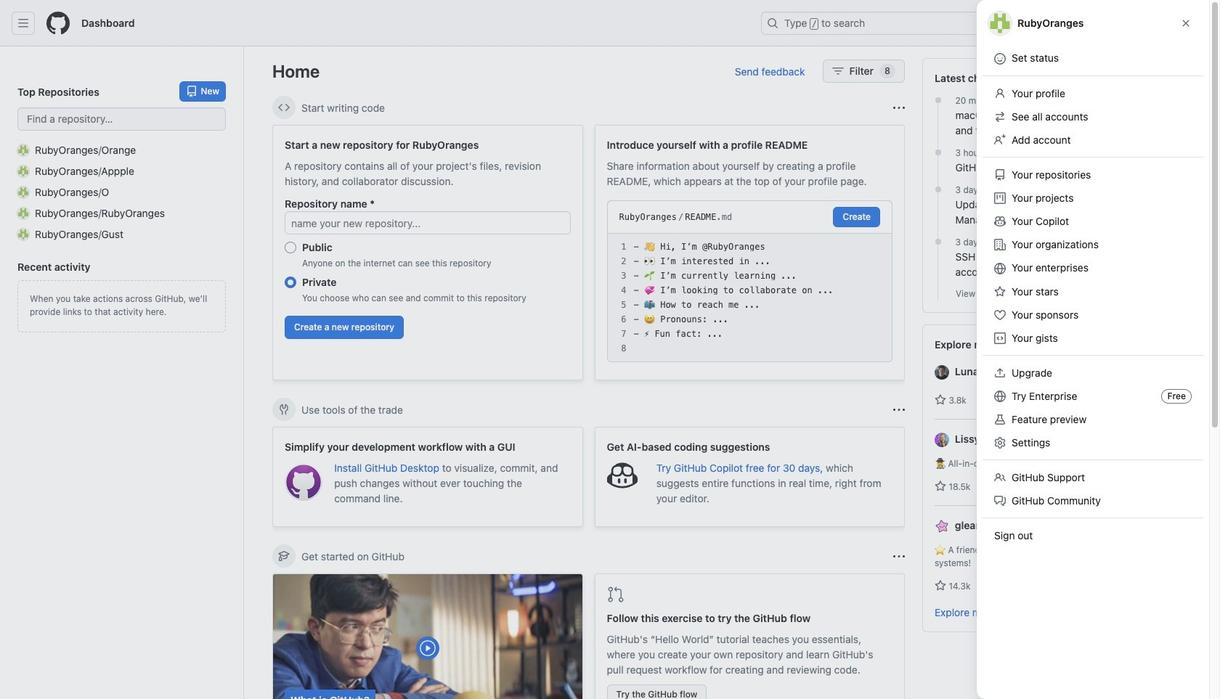 Task type: describe. For each thing, give the bounding box(es) containing it.
3 dot fill image from the top
[[932, 236, 944, 248]]

2 star image from the top
[[935, 481, 947, 493]]

command palette image
[[998, 17, 1010, 29]]

plus image
[[1043, 17, 1055, 29]]

dot fill image
[[932, 94, 944, 106]]

account element
[[0, 46, 244, 700]]

1 dot fill image from the top
[[932, 147, 944, 158]]

3 star image from the top
[[935, 580, 947, 592]]

explore repositories navigation
[[923, 325, 1181, 633]]



Task type: locate. For each thing, give the bounding box(es) containing it.
1 vertical spatial star image
[[935, 481, 947, 493]]

homepage image
[[46, 12, 70, 35]]

dot fill image
[[932, 147, 944, 158], [932, 184, 944, 195], [932, 236, 944, 248]]

0 vertical spatial star image
[[935, 395, 947, 406]]

1 star image from the top
[[935, 395, 947, 406]]

triangle down image
[[1061, 17, 1072, 29]]

star image
[[935, 395, 947, 406], [935, 481, 947, 493], [935, 580, 947, 592]]

0 vertical spatial dot fill image
[[932, 147, 944, 158]]

2 vertical spatial star image
[[935, 580, 947, 592]]

1 vertical spatial dot fill image
[[932, 184, 944, 195]]

2 dot fill image from the top
[[932, 184, 944, 195]]

explore element
[[923, 58, 1181, 700]]

2 vertical spatial dot fill image
[[932, 236, 944, 248]]



Task type: vqa. For each thing, say whether or not it's contained in the screenshot.
2nd dot fill icon from the top of the the Explore element in the right of the page
yes



